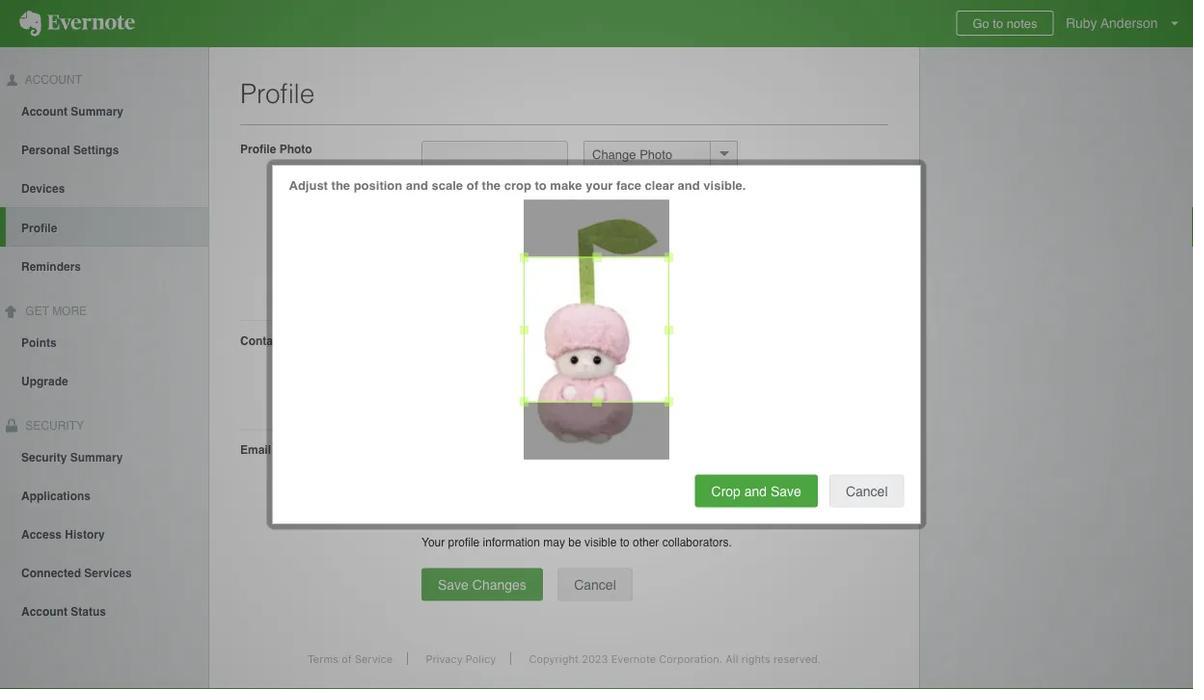 Task type: vqa. For each thing, say whether or not it's contained in the screenshot.
the to to the middle
yes



Task type: locate. For each thing, give the bounding box(es) containing it.
0 vertical spatial account
[[22, 73, 82, 87]]

save
[[771, 484, 802, 499]]

collaborators.
[[663, 536, 732, 549]]

1 horizontal spatial to
[[620, 536, 630, 549]]

anderson
[[1101, 15, 1159, 31]]

of right scale
[[467, 178, 479, 192]]

address right email
[[274, 444, 319, 457]]

position
[[354, 178, 403, 192]]

0 vertical spatial security
[[22, 419, 84, 433]]

profile link
[[6, 207, 208, 247]]

status
[[71, 605, 106, 619]]

get
[[25, 305, 49, 318]]

corporation.
[[659, 653, 723, 666]]

reserved.
[[774, 653, 821, 666]]

the right adjust
[[331, 178, 350, 192]]

crop
[[712, 484, 741, 499]]

account for account status
[[21, 605, 68, 619]]

adjust the position and scale of the crop to make your face clear and visible.
[[289, 178, 746, 192]]

and left size
[[678, 178, 700, 192]]

security for security
[[22, 419, 84, 433]]

cancel
[[846, 484, 888, 499]]

photo up adjust
[[279, 142, 312, 156]]

upgrade link
[[0, 361, 208, 400]]

None submit
[[422, 569, 543, 601], [558, 569, 633, 601], [422, 569, 543, 601], [558, 569, 633, 601]]

1 horizontal spatial change
[[592, 147, 636, 162]]

copyright 2023 evernote corporation. all rights reserved.
[[529, 653, 821, 666]]

personal settings link
[[0, 130, 208, 169]]

2 horizontal spatial to
[[993, 16, 1004, 30]]

visible.
[[704, 178, 746, 192]]

1 vertical spatial profile
[[240, 142, 276, 156]]

services
[[84, 567, 132, 580]]

may
[[544, 536, 565, 549]]

of
[[467, 178, 479, 192], [342, 653, 352, 666]]

1 vertical spatial to
[[535, 178, 547, 192]]

change left email
[[422, 460, 462, 474]]

email address
[[240, 444, 319, 457]]

1 vertical spatial security
[[21, 451, 67, 464]]

connected services link
[[0, 553, 208, 592]]

crop and save link
[[695, 475, 818, 508]]

1 vertical spatial of
[[342, 653, 352, 666]]

account up personal
[[21, 105, 68, 118]]

1 vertical spatial change
[[422, 460, 462, 474]]

to right go
[[993, 16, 1004, 30]]

profile inside profile link
[[21, 222, 57, 235]]

ruby anderson link
[[1061, 0, 1194, 47]]

terms of service link
[[293, 653, 408, 666]]

personal
[[21, 144, 70, 157]]

1 vertical spatial summary
[[70, 451, 123, 464]]

summary up personal settings link on the left top of the page
[[71, 105, 124, 118]]

0 horizontal spatial change
[[422, 460, 462, 474]]

address
[[274, 444, 319, 457], [496, 460, 538, 474]]

account down connected
[[21, 605, 68, 619]]

the left crop
[[482, 178, 501, 192]]

connected services
[[21, 567, 132, 580]]

2 vertical spatial account
[[21, 605, 68, 619]]

security summary link
[[0, 437, 208, 476]]

security
[[22, 419, 84, 433], [21, 451, 67, 464]]

0 horizontal spatial photo
[[279, 142, 312, 156]]

Full name text field
[[422, 364, 885, 396]]

security inside security summary link
[[21, 451, 67, 464]]

to right crop
[[535, 178, 547, 192]]

make
[[550, 178, 582, 192]]

and left scale
[[406, 178, 428, 192]]

account for account
[[22, 73, 82, 87]]

your
[[422, 536, 445, 549]]

0 horizontal spatial the
[[331, 178, 350, 192]]

contact
[[240, 334, 283, 348]]

points
[[21, 336, 57, 350]]

2 the from the left
[[482, 178, 501, 192]]

summary up applications link
[[70, 451, 123, 464]]

change up face on the top
[[592, 147, 636, 162]]

0 horizontal spatial to
[[535, 178, 547, 192]]

get more
[[22, 305, 87, 318]]

2 vertical spatial profile
[[21, 222, 57, 235]]

summary
[[71, 105, 124, 118], [70, 451, 123, 464]]

account summary link
[[0, 91, 208, 130]]

profile for profile link
[[21, 222, 57, 235]]

account up account summary
[[22, 73, 82, 87]]

ruby
[[1066, 15, 1098, 31]]

photo
[[279, 142, 312, 156], [640, 147, 673, 162]]

profile
[[240, 78, 315, 109], [240, 142, 276, 156], [21, 222, 57, 235]]

to left other
[[620, 536, 630, 549]]

be
[[569, 536, 581, 549]]

account for account summary
[[21, 105, 68, 118]]

of right 'terms'
[[342, 653, 352, 666]]

2 vertical spatial to
[[620, 536, 630, 549]]

1 horizontal spatial photo
[[640, 147, 673, 162]]

0 vertical spatial summary
[[71, 105, 124, 118]]

security up applications on the bottom of the page
[[21, 451, 67, 464]]

terms
[[308, 653, 339, 666]]

1 vertical spatial account
[[21, 105, 68, 118]]

more
[[52, 305, 87, 318]]

notes
[[1007, 16, 1038, 30]]

change
[[592, 147, 636, 162], [422, 460, 462, 474]]

1 horizontal spatial the
[[482, 178, 501, 192]]

2023
[[582, 653, 608, 666]]

account status link
[[0, 592, 208, 630]]

1 horizontal spatial of
[[467, 178, 479, 192]]

visible
[[585, 536, 617, 549]]

0 vertical spatial of
[[467, 178, 479, 192]]

photo up clear
[[640, 147, 673, 162]]

security up security summary
[[22, 419, 84, 433]]

account
[[22, 73, 82, 87], [21, 105, 68, 118], [21, 605, 68, 619]]

go to notes
[[973, 16, 1038, 30]]

change photo
[[592, 147, 673, 162]]

access
[[21, 528, 62, 542]]

and right crop
[[745, 484, 767, 499]]

1 vertical spatial address
[[496, 460, 538, 474]]

clear
[[645, 178, 674, 192]]

0 horizontal spatial of
[[342, 653, 352, 666]]

go to notes link
[[957, 11, 1054, 36]]

and
[[406, 178, 428, 192], [678, 178, 700, 192], [745, 484, 767, 499]]

700k.
[[727, 185, 755, 197]]

devices link
[[0, 169, 208, 207]]

1 horizontal spatial address
[[496, 460, 538, 474]]

to
[[993, 16, 1004, 30], [535, 178, 547, 192], [620, 536, 630, 549]]

address down rubyanndersson@gmail.com
[[496, 460, 538, 474]]

face
[[617, 178, 642, 192]]

0 vertical spatial address
[[274, 444, 319, 457]]

applications link
[[0, 476, 208, 515]]



Task type: describe. For each thing, give the bounding box(es) containing it.
photo for profile photo
[[279, 142, 312, 156]]

adjust
[[289, 178, 328, 192]]

information
[[483, 536, 540, 549]]

your
[[586, 178, 613, 192]]

policy
[[466, 653, 496, 666]]

connected
[[21, 567, 81, 580]]

terms of service
[[308, 653, 393, 666]]

ruby anderson
[[1066, 15, 1159, 31]]

your profile information may be visible to other collaborators.
[[422, 536, 732, 549]]

other
[[633, 536, 659, 549]]

evernote
[[611, 653, 656, 666]]

file
[[689, 185, 702, 197]]

points link
[[0, 323, 208, 361]]

rights
[[742, 653, 771, 666]]

reminders
[[21, 260, 81, 274]]

1 the from the left
[[331, 178, 350, 192]]

crop
[[504, 178, 532, 192]]

evernote image
[[0, 11, 154, 37]]

personal settings
[[21, 144, 119, 157]]

0 horizontal spatial address
[[274, 444, 319, 457]]

change email address link
[[422, 460, 538, 474]]

0 vertical spatial change
[[592, 147, 636, 162]]

.png.
[[639, 185, 663, 197]]

max
[[666, 185, 686, 197]]

2 horizontal spatial and
[[745, 484, 767, 499]]

size
[[705, 185, 724, 197]]

.jpg,
[[584, 185, 604, 197]]

address inside rubyanndersson@gmail.com change email address
[[496, 460, 538, 474]]

account summary
[[21, 105, 124, 118]]

photo for change photo
[[640, 147, 673, 162]]

history
[[65, 528, 105, 542]]

account status
[[21, 605, 106, 619]]

access history link
[[0, 515, 208, 553]]

summary for security summary
[[70, 451, 123, 464]]

email
[[240, 444, 271, 457]]

applications
[[21, 490, 91, 503]]

crop and save
[[712, 484, 802, 499]]

upgrade
[[21, 375, 68, 388]]

profile photo
[[240, 142, 312, 156]]

0 horizontal spatial and
[[406, 178, 428, 192]]

0 vertical spatial profile
[[240, 78, 315, 109]]

profile
[[448, 536, 480, 549]]

.jpg, .gif, or .png. max file size 700k.
[[584, 185, 755, 197]]

security for security summary
[[21, 451, 67, 464]]

settings
[[73, 144, 119, 157]]

.gif,
[[607, 185, 624, 197]]

change inside rubyanndersson@gmail.com change email address
[[422, 460, 462, 474]]

copyright
[[529, 653, 579, 666]]

0 vertical spatial to
[[993, 16, 1004, 30]]

1 horizontal spatial and
[[678, 178, 700, 192]]

email
[[465, 460, 493, 474]]

rubyanndersson@gmail.com change email address
[[422, 444, 569, 474]]

devices
[[21, 182, 65, 196]]

privacy
[[426, 653, 463, 666]]

scale
[[432, 178, 463, 192]]

go
[[973, 16, 990, 30]]

all
[[726, 653, 739, 666]]

service
[[355, 653, 393, 666]]

or
[[627, 185, 636, 197]]

evernote link
[[0, 0, 154, 47]]

privacy policy link
[[411, 653, 512, 666]]

security summary
[[21, 451, 123, 464]]

reminders link
[[0, 247, 208, 285]]

cancel link
[[830, 475, 905, 508]]

access history
[[21, 528, 105, 542]]

privacy policy
[[426, 653, 496, 666]]

rubyanndersson@gmail.com
[[422, 444, 569, 457]]

summary for account summary
[[71, 105, 124, 118]]

profile for profile photo
[[240, 142, 276, 156]]



